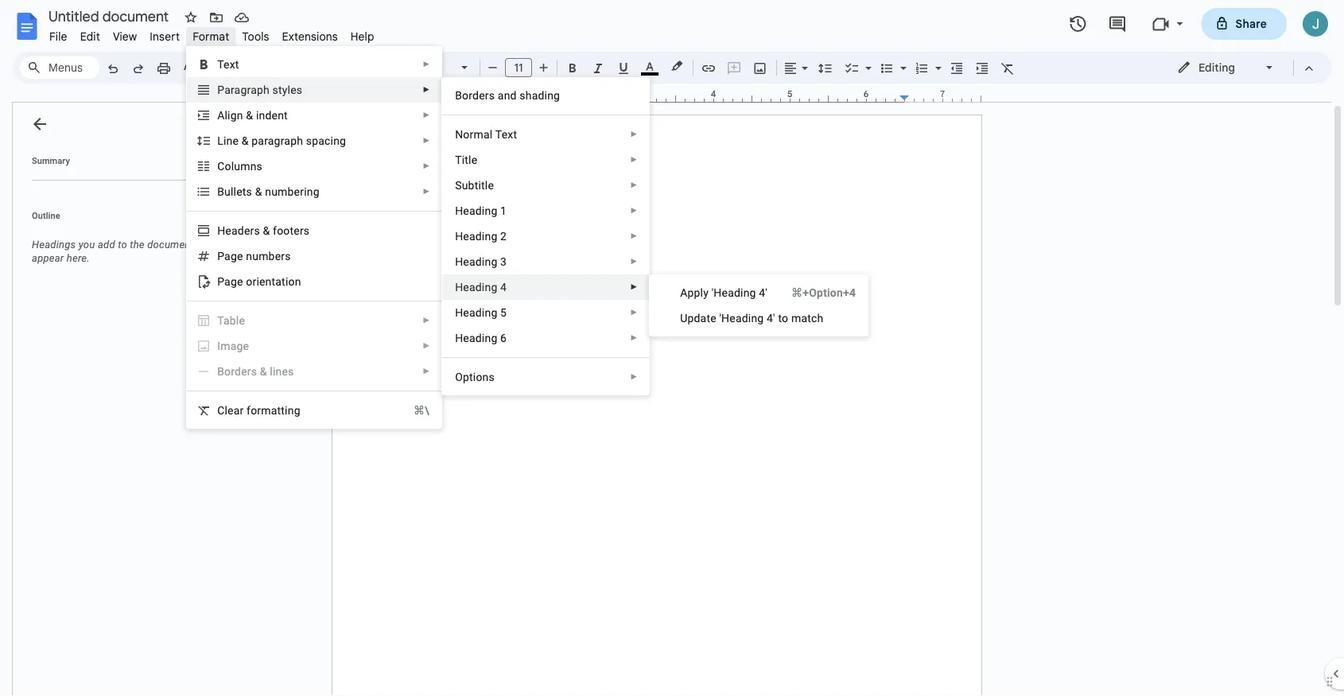 Task type: locate. For each thing, give the bounding box(es) containing it.
heading for heading 1
[[455, 204, 498, 217]]

n up bulle t s & numbering
[[250, 160, 257, 173]]

page down page n u mbers
[[217, 275, 243, 288]]

to left match
[[779, 312, 789, 325]]

o ptions
[[455, 370, 495, 384]]

1 horizontal spatial text
[[496, 128, 517, 141]]

file menu item
[[43, 27, 74, 46]]

menu bar inside menu bar banner
[[43, 21, 381, 47]]

n left mbers
[[246, 249, 252, 263]]

view
[[113, 29, 137, 43]]

1 page from the top
[[217, 249, 243, 263]]

'heading
[[712, 286, 756, 299], [720, 312, 764, 325]]

shading
[[520, 89, 560, 102]]

page left u
[[217, 249, 243, 263]]

borders & lines
[[217, 365, 294, 378]]

⌘+option+4
[[792, 286, 856, 299]]

paragraph
[[252, 134, 303, 147]]

a for pply
[[680, 286, 688, 299]]

application
[[0, 0, 1345, 696]]

menu containing text
[[186, 46, 443, 429]]

heading up heading 6
[[455, 306, 498, 319]]

heading
[[455, 204, 498, 217], [455, 230, 498, 243], [455, 255, 498, 268], [455, 280, 498, 294], [455, 306, 498, 319], [455, 331, 498, 345]]

1 horizontal spatial a
[[680, 286, 688, 299]]

1 vertical spatial n
[[246, 249, 252, 263]]

0 vertical spatial 4'
[[759, 286, 768, 299]]

s right bulle
[[246, 185, 252, 198]]

'heading up u pdate 'heading 4' to match
[[712, 286, 756, 299]]

& inside menu item
[[260, 365, 267, 378]]

0 vertical spatial to
[[118, 239, 127, 251]]

outline
[[32, 210, 60, 220]]

2 page from the top
[[217, 275, 243, 288]]

4' left match
[[767, 312, 776, 325]]

n
[[250, 160, 257, 173], [246, 249, 252, 263]]

text
[[217, 58, 239, 71], [496, 128, 517, 141]]

b
[[455, 89, 462, 102]]

0 horizontal spatial a
[[217, 109, 225, 122]]

will
[[197, 239, 213, 251]]

c
[[217, 404, 225, 417]]

format
[[193, 29, 229, 43]]

heading up heading 4 in the top of the page
[[455, 255, 498, 268]]

page n u mbers
[[217, 249, 291, 263]]

heading down heading 5
[[455, 331, 498, 345]]

a lign & indent
[[217, 109, 288, 122]]

orders
[[462, 89, 495, 102]]

heading 3
[[455, 255, 507, 268]]

& right lign
[[246, 109, 253, 122]]

formatting
[[247, 404, 301, 417]]

n for u
[[246, 249, 252, 263]]

appear
[[32, 252, 64, 264]]

menu
[[186, 46, 443, 429], [442, 77, 650, 395], [649, 275, 869, 337]]

clear formatting c element
[[217, 404, 305, 417]]

1 vertical spatial a
[[680, 286, 688, 299]]

heading 3 3 element
[[455, 255, 512, 268]]

mode and view toolbar
[[1166, 52, 1323, 84]]

1 vertical spatial s
[[246, 185, 252, 198]]

bulle t s & numbering
[[217, 185, 320, 198]]

to left the the
[[118, 239, 127, 251]]

to inside headings you add to the document will appear here.
[[118, 239, 127, 251]]

n for s
[[250, 160, 257, 173]]

Font size text field
[[506, 58, 532, 77]]

columns n element
[[217, 160, 267, 173]]

& left the lines
[[260, 365, 267, 378]]

5 heading from the top
[[455, 306, 498, 319]]

⌘backslash element
[[395, 403, 430, 419]]

table menu item
[[187, 308, 442, 333]]

0 horizontal spatial s
[[246, 185, 252, 198]]

⌘+option+4 element
[[773, 285, 856, 301]]

m
[[221, 339, 230, 353]]

0 vertical spatial n
[[250, 160, 257, 173]]

l ine & paragraph spacing
[[217, 134, 346, 147]]

edit
[[80, 29, 100, 43]]

& right the t on the left of the page
[[255, 185, 262, 198]]

0 horizontal spatial text
[[217, 58, 239, 71]]

& right eaders
[[263, 224, 270, 237]]

numbering
[[265, 185, 320, 198]]

4 heading from the top
[[455, 280, 498, 294]]

1 vertical spatial page
[[217, 275, 243, 288]]

s
[[257, 160, 263, 173], [246, 185, 252, 198]]

menu containing b
[[442, 77, 650, 395]]

and
[[498, 89, 517, 102]]

►
[[423, 60, 431, 69], [423, 85, 431, 94], [423, 111, 431, 120], [630, 130, 638, 139], [423, 136, 431, 145], [630, 155, 638, 164], [423, 162, 431, 171], [630, 181, 638, 190], [423, 187, 431, 196], [630, 206, 638, 215], [630, 232, 638, 241], [630, 257, 638, 266], [630, 282, 638, 292], [630, 308, 638, 317], [423, 316, 431, 325], [630, 333, 638, 343], [423, 341, 431, 351], [423, 367, 431, 376], [630, 372, 638, 382]]

menu item
[[187, 333, 442, 359]]

to
[[118, 239, 127, 251], [779, 312, 789, 325]]

borders
[[217, 365, 257, 378]]

2 heading from the top
[[455, 230, 498, 243]]

application containing share
[[0, 0, 1345, 696]]

1 vertical spatial 4'
[[767, 312, 776, 325]]

1 horizontal spatial to
[[779, 312, 789, 325]]

heading 2
[[455, 230, 507, 243]]

tools
[[242, 29, 269, 43]]

footers
[[273, 224, 310, 237]]

s for t
[[246, 185, 252, 198]]

a down p
[[217, 109, 225, 122]]

3 heading from the top
[[455, 255, 498, 268]]

'heading down apply 'heading 4' a element
[[720, 312, 764, 325]]

page
[[217, 249, 243, 263], [217, 275, 243, 288]]

orientation
[[246, 275, 301, 288]]

0 vertical spatial text
[[217, 58, 239, 71]]

1 vertical spatial to
[[779, 312, 789, 325]]

4' for u pdate 'heading 4' to match
[[767, 312, 776, 325]]

0 vertical spatial page
[[217, 249, 243, 263]]

colum n s
[[217, 160, 263, 173]]

a
[[217, 109, 225, 122], [680, 286, 688, 299]]

0 horizontal spatial to
[[118, 239, 127, 251]]

heading 4
[[455, 280, 507, 294]]

heading down subtitle s element
[[455, 204, 498, 217]]

eaders
[[225, 224, 260, 237]]

6
[[501, 331, 507, 345]]

insert menu item
[[143, 27, 186, 46]]

a pply 'heading 4'
[[680, 286, 768, 299]]

page for page n u mbers
[[217, 249, 243, 263]]

s ubtitle
[[455, 179, 494, 192]]

& right ine
[[242, 134, 249, 147]]

4' up update 'heading 4' to match u element
[[759, 286, 768, 299]]

bulle
[[217, 185, 243, 198]]

text right ormal
[[496, 128, 517, 141]]

1 heading from the top
[[455, 204, 498, 217]]

1 vertical spatial 'heading
[[720, 312, 764, 325]]

colum
[[217, 160, 250, 173]]

b orders and shading
[[455, 89, 560, 102]]

0 vertical spatial s
[[257, 160, 263, 173]]

file
[[49, 29, 67, 43]]

heading for heading 5
[[455, 306, 498, 319]]

4
[[501, 280, 507, 294]]

menu bar containing file
[[43, 21, 381, 47]]

menu bar
[[43, 21, 381, 47]]

c lear formatting
[[217, 404, 301, 417]]

bullets & numbering t element
[[217, 185, 324, 198]]

editing button
[[1167, 56, 1287, 80]]

summary heading
[[32, 154, 70, 167]]

image m element
[[217, 339, 254, 353]]

insert
[[150, 29, 180, 43]]

bulleted list menu image
[[897, 57, 907, 63]]

view menu item
[[107, 27, 143, 46]]

mbers
[[259, 249, 291, 263]]

6 heading from the top
[[455, 331, 498, 345]]

a up the u
[[680, 286, 688, 299]]

s right colum
[[257, 160, 263, 173]]

age
[[230, 339, 249, 353]]

outline heading
[[13, 209, 229, 232]]

heading up heading 3
[[455, 230, 498, 243]]

0 vertical spatial a
[[217, 109, 225, 122]]

heading down heading 3
[[455, 280, 498, 294]]

⌘\
[[414, 404, 430, 417]]

you
[[79, 239, 95, 251]]

pdate
[[688, 312, 717, 325]]

normal text n element
[[455, 128, 522, 141]]

heading for heading 3
[[455, 255, 498, 268]]

1 horizontal spatial s
[[257, 160, 263, 173]]

highlight color image
[[668, 56, 686, 76]]

heading 4 4 element
[[455, 280, 512, 294]]

p
[[217, 83, 224, 96]]

menu bar banner
[[0, 0, 1345, 696]]

0 vertical spatial 'heading
[[712, 286, 756, 299]]

help menu item
[[344, 27, 381, 46]]

line & paragraph spacing image
[[817, 56, 835, 79]]

text up p
[[217, 58, 239, 71]]

heading 6 6 element
[[455, 331, 512, 345]]

help
[[351, 29, 374, 43]]



Task type: describe. For each thing, give the bounding box(es) containing it.
update 'heading 4' to match u element
[[680, 312, 829, 325]]

Font size field
[[505, 58, 539, 78]]

extensions menu item
[[276, 27, 344, 46]]

t
[[455, 153, 462, 166]]

ptions
[[463, 370, 495, 384]]

4' for a pply 'heading 4'
[[759, 286, 768, 299]]

s
[[455, 179, 462, 192]]

► inside borders & lines menu item
[[423, 367, 431, 376]]

document outline element
[[13, 103, 229, 696]]

t
[[243, 185, 246, 198]]

title t element
[[455, 153, 482, 166]]

here.
[[67, 252, 90, 264]]

checklist menu image
[[862, 57, 872, 63]]

& for lign
[[246, 109, 253, 122]]

borders & lines q element
[[217, 365, 299, 378]]

apply 'heading 4' a element
[[680, 286, 773, 299]]

p aragraph styles
[[217, 83, 303, 96]]

u pdate 'heading 4' to match
[[680, 312, 824, 325]]

ine
[[224, 134, 239, 147]]

headings
[[32, 239, 76, 251]]

document
[[147, 239, 194, 251]]

page for page orientation
[[217, 275, 243, 288]]

heading for heading 4
[[455, 280, 498, 294]]

5
[[501, 306, 507, 319]]

text s element
[[217, 58, 244, 71]]

subtitle s element
[[455, 179, 499, 192]]

heading 6
[[455, 331, 507, 345]]

format menu item
[[186, 27, 236, 46]]

h eaders & footers
[[217, 224, 310, 237]]

pply
[[688, 286, 709, 299]]

arial option
[[408, 56, 452, 79]]

page numbers u element
[[217, 249, 296, 263]]

right margin image
[[901, 90, 981, 102]]

headings you add to the document will appear here.
[[32, 239, 213, 264]]

page orientation
[[217, 275, 301, 288]]

Star checkbox
[[180, 6, 202, 29]]

summary
[[32, 156, 70, 166]]

paragraph styles p element
[[217, 83, 307, 96]]

tools menu item
[[236, 27, 276, 46]]

spacing
[[306, 134, 346, 147]]

itle
[[462, 153, 478, 166]]

headers & footers h element
[[217, 224, 315, 237]]

edit menu item
[[74, 27, 107, 46]]

1
[[501, 204, 507, 217]]

heading for heading 2
[[455, 230, 498, 243]]

t itle
[[455, 153, 478, 166]]

heading 1
[[455, 204, 507, 217]]

2
[[501, 230, 507, 243]]

menu item containing i
[[187, 333, 442, 359]]

editing
[[1199, 60, 1236, 74]]

match
[[792, 312, 824, 325]]

line & paragraph spacing l element
[[217, 134, 351, 147]]

ubtitle
[[462, 179, 494, 192]]

i m age
[[217, 339, 249, 353]]

lign
[[225, 109, 243, 122]]

lines
[[270, 365, 294, 378]]

a for lign
[[217, 109, 225, 122]]

l
[[217, 134, 224, 147]]

u
[[680, 312, 688, 325]]

1 vertical spatial text
[[496, 128, 517, 141]]

heading for heading 6
[[455, 331, 498, 345]]

n ormal text
[[455, 128, 517, 141]]

share button
[[1202, 8, 1288, 40]]

► inside table menu item
[[423, 316, 431, 325]]

borders and shading b element
[[455, 89, 565, 102]]

align & indent a element
[[217, 109, 293, 122]]

aragraph
[[224, 83, 270, 96]]

& for ine
[[242, 134, 249, 147]]

styles
[[273, 83, 303, 96]]

o
[[455, 370, 463, 384]]

table 2 element
[[217, 314, 250, 327]]

indent
[[256, 109, 288, 122]]

heading 5 5 element
[[455, 306, 512, 319]]

3
[[501, 255, 507, 268]]

h
[[217, 224, 225, 237]]

table
[[217, 314, 245, 327]]

share
[[1236, 17, 1268, 31]]

'heading for pply
[[712, 286, 756, 299]]

Menus field
[[20, 56, 99, 79]]

menu containing a
[[649, 275, 869, 337]]

extensions
[[282, 29, 338, 43]]

arial
[[408, 60, 432, 74]]

options o element
[[455, 370, 500, 384]]

'heading for pdate
[[720, 312, 764, 325]]

s for n
[[257, 160, 263, 173]]

text color image
[[641, 56, 659, 76]]

u
[[252, 249, 259, 263]]

heading 2 2 element
[[455, 230, 512, 243]]

to inside menu
[[779, 312, 789, 325]]

main toolbar
[[99, 0, 1021, 617]]

add
[[98, 239, 115, 251]]

heading 5
[[455, 306, 507, 319]]

the
[[130, 239, 145, 251]]

heading 1 1 element
[[455, 204, 512, 217]]

insert image image
[[752, 56, 770, 79]]

& for eaders
[[263, 224, 270, 237]]

page orientation 3 element
[[217, 275, 306, 288]]

ormal
[[463, 128, 493, 141]]

Rename text field
[[43, 6, 178, 25]]

n
[[455, 128, 463, 141]]

lear
[[225, 404, 244, 417]]

borders & lines menu item
[[187, 359, 442, 384]]

i
[[217, 339, 221, 353]]



Task type: vqa. For each thing, say whether or not it's contained in the screenshot.


